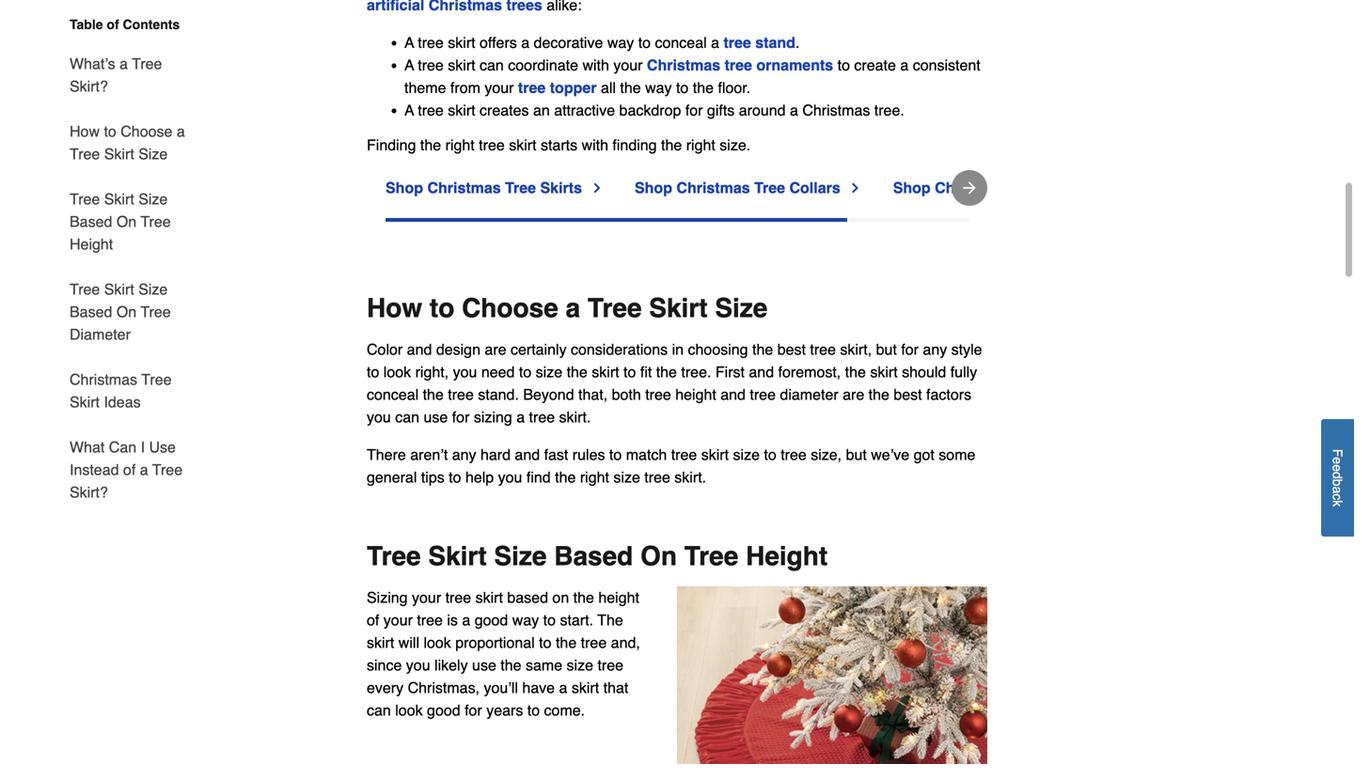 Task type: locate. For each thing, give the bounding box(es) containing it.
way up the a tree skirt creates an attractive backdrop for gifts around a christmas tree.
[[646, 79, 672, 97]]

certainly
[[511, 341, 567, 359]]

use down proportional
[[472, 657, 497, 675]]

instead
[[70, 462, 119, 479]]

a inside what can i use instead of a tree skirt?
[[140, 462, 148, 479]]

on up the diameter
[[117, 303, 137, 321]]

tree
[[132, 55, 162, 72], [70, 145, 100, 163], [505, 179, 536, 197], [755, 179, 786, 197], [70, 191, 100, 208], [141, 213, 171, 231], [70, 281, 100, 298], [588, 294, 642, 324], [141, 303, 171, 321], [141, 371, 172, 389], [152, 462, 183, 479], [367, 542, 421, 572], [685, 542, 739, 572]]

to right tips
[[449, 469, 462, 487]]

1 vertical spatial conceal
[[367, 386, 419, 404]]

1 horizontal spatial height
[[676, 386, 717, 404]]

are right diameter
[[843, 386, 865, 404]]

0 vertical spatial based
[[70, 213, 112, 231]]

best down should
[[894, 386, 923, 404]]

0 vertical spatial height
[[676, 386, 717, 404]]

0 horizontal spatial tree.
[[682, 364, 712, 381]]

size
[[139, 145, 168, 163], [139, 191, 168, 208], [139, 281, 168, 298], [715, 294, 768, 324], [494, 542, 547, 572]]

to left create
[[838, 57, 851, 74]]

1 horizontal spatial how
[[367, 294, 423, 324]]

beyond
[[523, 386, 575, 404]]

size left the size, on the right of the page
[[733, 447, 760, 464]]

1 horizontal spatial any
[[923, 341, 948, 359]]

look down the color
[[384, 364, 411, 381]]

your up creates
[[485, 79, 514, 97]]

shop christmas tree collars link
[[635, 177, 864, 200]]

0 vertical spatial but
[[877, 341, 898, 359]]

on inside tree skirt size based on tree height
[[117, 213, 137, 231]]

there aren't any hard and fast rules to match tree skirt size to tree size, but we've got some general tips to help you find the right size tree skirt.
[[367, 447, 976, 487]]

look up likely
[[424, 635, 451, 652]]

2 skirt? from the top
[[70, 484, 108, 502]]

3 a from the top
[[405, 102, 414, 119]]

tree. down create
[[875, 102, 905, 119]]

christmas,
[[408, 680, 480, 697]]

to down on
[[544, 612, 556, 630]]

size.
[[720, 137, 751, 154]]

size,
[[811, 447, 842, 464]]

scrollbar
[[386, 218, 848, 222]]

1 vertical spatial look
[[424, 635, 451, 652]]

based down how to choose a tree skirt size "link"
[[70, 213, 112, 231]]

rules
[[573, 447, 605, 464]]

size up "based"
[[494, 542, 547, 572]]

0 vertical spatial way
[[608, 34, 634, 51]]

2 vertical spatial can
[[367, 702, 391, 720]]

0 vertical spatial use
[[424, 409, 448, 426]]

use
[[149, 439, 176, 456]]

1 skirt? from the top
[[70, 78, 108, 95]]

0 vertical spatial of
[[107, 17, 119, 32]]

1 vertical spatial any
[[452, 447, 477, 464]]

look
[[384, 364, 411, 381], [424, 635, 451, 652], [395, 702, 423, 720]]

1 horizontal spatial can
[[395, 409, 420, 426]]

1 vertical spatial best
[[894, 386, 923, 404]]

1 horizontal spatial but
[[877, 341, 898, 359]]

a right around
[[790, 102, 799, 119]]

to down the color
[[367, 364, 380, 381]]

size up "beyond"
[[536, 364, 563, 381]]

tree skirt size based on tree height link
[[70, 177, 196, 267]]

you down 'will'
[[406, 657, 431, 675]]

0 horizontal spatial how to choose a tree skirt size
[[70, 123, 185, 163]]

any inside 'color and design are certainly considerations in choosing the best tree skirt, but for any style to look right, you need to size the skirt to fit the tree. first and foremost, the skirt should fully conceal the tree stand. beyond that, both tree height and tree diameter are the best factors you can use for sizing a tree skirt.'
[[923, 341, 948, 359]]

skirt up that,
[[592, 364, 620, 381]]

0 horizontal spatial right
[[446, 137, 475, 154]]

theme
[[405, 79, 446, 97]]

0 vertical spatial a
[[405, 34, 414, 51]]

2 horizontal spatial of
[[367, 612, 380, 630]]

general
[[367, 469, 417, 487]]

1 horizontal spatial tree skirt size based on tree height
[[367, 542, 828, 572]]

christmas inside christmas tree skirt ideas
[[70, 371, 137, 389]]

table of contents element
[[55, 15, 196, 504]]

0 vertical spatial height
[[70, 236, 113, 253]]

right left size. on the top of page
[[687, 137, 716, 154]]

choose up the certainly
[[462, 294, 559, 324]]

right down 'rules'
[[580, 469, 610, 487]]

0 horizontal spatial but
[[846, 447, 867, 464]]

0 horizontal spatial of
[[107, 17, 119, 32]]

that,
[[579, 386, 608, 404]]

shop christmas decorations
[[894, 179, 1100, 197]]

way up a tree skirt can coordinate with your christmas tree ornaments
[[608, 34, 634, 51]]

2 a from the top
[[405, 57, 414, 74]]

1 vertical spatial based
[[70, 303, 112, 321]]

a right what's
[[120, 55, 128, 72]]

skirt down how to choose a tree skirt size "link"
[[104, 191, 134, 208]]

shop right chevron right image
[[894, 179, 931, 197]]

use inside 'color and design are certainly considerations in choosing the best tree skirt, but for any style to look right, you need to size the skirt to fit the tree. first and foremost, the skirt should fully conceal the tree stand. beyond that, both tree height and tree diameter are the best factors you can use for sizing a tree skirt.'
[[424, 409, 448, 426]]

on for tree skirt size based on tree diameter "link" on the left top
[[117, 303, 137, 321]]

tree. down the in
[[682, 364, 712, 381]]

1 vertical spatial skirt.
[[675, 469, 707, 487]]

finding
[[613, 137, 657, 154]]

size down match
[[614, 469, 641, 487]]

1 horizontal spatial skirt.
[[675, 469, 707, 487]]

chevron right image
[[848, 181, 864, 196]]

size down tree skirt size based on tree height link
[[139, 281, 168, 298]]

with right starts
[[582, 137, 609, 154]]

2 horizontal spatial way
[[646, 79, 672, 97]]

tree inside what's a tree skirt?
[[132, 55, 162, 72]]

choose inside "link"
[[121, 123, 173, 140]]

tree. inside 'color and design are certainly considerations in choosing the best tree skirt, but for any style to look right, you need to size the skirt to fit the tree. first and foremost, the skirt should fully conceal the tree stand. beyond that, both tree height and tree diameter are the best factors you can use for sizing a tree skirt.'
[[682, 364, 712, 381]]

tree skirt size based on tree height inside table of contents element
[[70, 191, 171, 253]]

can down offers
[[480, 57, 504, 74]]

skirt up the diameter
[[104, 281, 134, 298]]

to right 'rules'
[[610, 447, 622, 464]]

0 vertical spatial look
[[384, 364, 411, 381]]

skirt right match
[[702, 447, 729, 464]]

how down what's a tree skirt?
[[70, 123, 100, 140]]

both
[[612, 386, 642, 404]]

to inside to create a consistent theme from your
[[838, 57, 851, 74]]

0 horizontal spatial any
[[452, 447, 477, 464]]

0 horizontal spatial height
[[599, 590, 640, 607]]

1 vertical spatial use
[[472, 657, 497, 675]]

can down every
[[367, 702, 391, 720]]

and up right,
[[407, 341, 432, 359]]

1 shop from the left
[[386, 179, 423, 197]]

shop down finding
[[635, 179, 673, 197]]

2 horizontal spatial shop
[[894, 179, 931, 197]]

you'll
[[484, 680, 518, 697]]

0 horizontal spatial tree skirt size based on tree height
[[70, 191, 171, 253]]

skirt. inside there aren't any hard and fast rules to match tree skirt size to tree size, but we've got some general tips to help you find the right size tree skirt.
[[675, 469, 707, 487]]

find
[[527, 469, 551, 487]]

finding
[[367, 137, 416, 154]]

1 horizontal spatial right
[[580, 469, 610, 487]]

are
[[485, 341, 507, 359], [843, 386, 865, 404]]

of down sizing
[[367, 612, 380, 630]]

0 vertical spatial tree.
[[875, 102, 905, 119]]

1 a from the top
[[405, 34, 414, 51]]

1 vertical spatial good
[[427, 702, 461, 720]]

1 vertical spatial tree skirt size based on tree height
[[367, 542, 828, 572]]

you down hard in the left bottom of the page
[[498, 469, 523, 487]]

will
[[399, 635, 420, 652]]

based up on
[[554, 542, 634, 572]]

0 vertical spatial can
[[480, 57, 504, 74]]

1 vertical spatial a
[[405, 57, 414, 74]]

tree.
[[875, 102, 905, 119], [682, 364, 712, 381]]

conceal
[[655, 34, 707, 51], [367, 386, 419, 404]]

decorations
[[1013, 179, 1100, 197]]

size down how to choose a tree skirt size "link"
[[139, 191, 168, 208]]

1 vertical spatial way
[[646, 79, 672, 97]]

and
[[407, 341, 432, 359], [749, 364, 775, 381], [721, 386, 746, 404], [515, 447, 540, 464]]

sizing
[[474, 409, 513, 426]]

for left sizing
[[452, 409, 470, 426]]

and up find
[[515, 447, 540, 464]]

0 vertical spatial good
[[475, 612, 508, 630]]

skirt? down instead
[[70, 484, 108, 502]]

table of contents
[[70, 17, 180, 32]]

1 horizontal spatial how to choose a tree skirt size
[[367, 294, 768, 324]]

best up foremost,
[[778, 341, 806, 359]]

stand
[[756, 34, 796, 51]]

with down a tree skirt offers a decorative way to conceal a tree stand .
[[583, 57, 610, 74]]

christmas down size. on the top of page
[[677, 179, 751, 197]]

for
[[686, 102, 703, 119], [902, 341, 919, 359], [452, 409, 470, 426], [465, 702, 482, 720]]

1 horizontal spatial of
[[123, 462, 136, 479]]

a for a tree skirt offers a decorative way to conceal a tree stand .
[[405, 34, 414, 51]]

foremost,
[[779, 364, 841, 381]]

1 horizontal spatial height
[[746, 542, 828, 572]]

0 vertical spatial how to choose a tree skirt size
[[70, 123, 185, 163]]

but inside 'color and design are certainly considerations in choosing the best tree skirt, but for any style to look right, you need to size the skirt to fit the tree. first and foremost, the skirt should fully conceal the tree stand. beyond that, both tree height and tree diameter are the best factors you can use for sizing a tree skirt.'
[[877, 341, 898, 359]]

tree
[[418, 34, 444, 51], [724, 34, 752, 51], [418, 57, 444, 74], [725, 57, 753, 74], [518, 79, 546, 97], [418, 102, 444, 119], [479, 137, 505, 154], [811, 341, 836, 359], [448, 386, 474, 404], [646, 386, 672, 404], [750, 386, 776, 404], [529, 409, 555, 426], [672, 447, 698, 464], [781, 447, 807, 464], [645, 469, 671, 487], [446, 590, 472, 607], [417, 612, 443, 630], [581, 635, 607, 652], [598, 657, 624, 675]]

1 horizontal spatial are
[[843, 386, 865, 404]]

skirt
[[104, 145, 134, 163], [104, 191, 134, 208], [104, 281, 134, 298], [650, 294, 708, 324], [70, 394, 100, 411], [429, 542, 487, 572]]

you down design on the top of the page
[[453, 364, 477, 381]]

e up b
[[1331, 465, 1346, 472]]

christmas left decorations
[[935, 179, 1009, 197]]

use up aren't
[[424, 409, 448, 426]]

2 vertical spatial of
[[367, 612, 380, 630]]

a for a tree skirt creates an attractive backdrop for gifts around a christmas tree.
[[405, 102, 414, 119]]

sizing
[[367, 590, 408, 607]]

2 vertical spatial way
[[513, 612, 539, 630]]

the
[[620, 79, 641, 97], [693, 79, 714, 97], [421, 137, 441, 154], [662, 137, 682, 154], [753, 341, 774, 359], [567, 364, 588, 381], [657, 364, 677, 381], [846, 364, 867, 381], [423, 386, 444, 404], [869, 386, 890, 404], [555, 469, 576, 487], [574, 590, 595, 607], [556, 635, 577, 652], [501, 657, 522, 675]]

1 vertical spatial on
[[117, 303, 137, 321]]

any inside there aren't any hard and fast rules to match tree skirt size to tree size, but we've got some general tips to help you find the right size tree skirt.
[[452, 447, 477, 464]]

conceal up to create a consistent theme from your on the top of the page
[[655, 34, 707, 51]]

skirt,
[[841, 341, 872, 359]]

shop christmas tree skirts link
[[386, 177, 605, 200]]

christmas up 'ideas'
[[70, 371, 137, 389]]

how inside "link"
[[70, 123, 100, 140]]

use
[[424, 409, 448, 426], [472, 657, 497, 675]]

right
[[446, 137, 475, 154], [687, 137, 716, 154], [580, 469, 610, 487]]

tree topper link
[[518, 79, 597, 97]]

way inside 'sizing your tree skirt based on the height of your tree is a good way to start. the skirt will look proportional to the tree and, since you likely use the same size tree every christmas, you'll have a skirt that can look good for years to come.'
[[513, 612, 539, 630]]

good up proportional
[[475, 612, 508, 630]]

0 vertical spatial any
[[923, 341, 948, 359]]

0 vertical spatial are
[[485, 341, 507, 359]]

look inside 'color and design are certainly considerations in choosing the best tree skirt, but for any style to look right, you need to size the skirt to fit the tree. first and foremost, the skirt should fully conceal the tree stand. beyond that, both tree height and tree diameter are the best factors you can use for sizing a tree skirt.'
[[384, 364, 411, 381]]

how to choose a tree skirt size inside "link"
[[70, 123, 185, 163]]

for left 'years'
[[465, 702, 482, 720]]

skirt? inside what can i use instead of a tree skirt?
[[70, 484, 108, 502]]

tree skirt size based on tree diameter link
[[70, 267, 196, 358]]

to down what's a tree skirt?
[[104, 123, 116, 140]]

.
[[796, 34, 800, 51]]

1 vertical spatial height
[[599, 590, 640, 607]]

0 horizontal spatial are
[[485, 341, 507, 359]]

size up tree skirt size based on tree height link
[[139, 145, 168, 163]]

height
[[70, 236, 113, 253], [746, 542, 828, 572]]

christmas down creates
[[428, 179, 501, 197]]

1 horizontal spatial shop
[[635, 179, 673, 197]]

based
[[508, 590, 549, 607]]

based inside tree skirt size based on tree height link
[[70, 213, 112, 231]]

0 horizontal spatial can
[[367, 702, 391, 720]]

on inside tree skirt size based on tree diameter
[[117, 303, 137, 321]]

a up christmas tree ornaments link
[[711, 34, 720, 51]]

size inside 'sizing your tree skirt based on the height of your tree is a good way to start. the skirt will look proportional to the tree and, since you likely use the same size tree every christmas, you'll have a skirt that can look good for years to come.'
[[567, 657, 594, 675]]

since
[[367, 657, 402, 675]]

2 vertical spatial look
[[395, 702, 423, 720]]

skirt up is
[[429, 542, 487, 572]]

a for a tree skirt can coordinate with your christmas tree ornaments
[[405, 57, 414, 74]]

on for tree skirt size based on tree height link
[[117, 213, 137, 231]]

a inside what's a tree skirt?
[[120, 55, 128, 72]]

what's
[[70, 55, 115, 72]]

0 horizontal spatial way
[[513, 612, 539, 630]]

a up k
[[1331, 487, 1346, 494]]

any
[[923, 341, 948, 359], [452, 447, 477, 464]]

1 horizontal spatial tree.
[[875, 102, 905, 119]]

1 vertical spatial but
[[846, 447, 867, 464]]

every
[[367, 680, 404, 697]]

skirts
[[541, 179, 582, 197]]

way down "based"
[[513, 612, 539, 630]]

0 horizontal spatial best
[[778, 341, 806, 359]]

0 horizontal spatial choose
[[121, 123, 173, 140]]

0 horizontal spatial height
[[70, 236, 113, 253]]

0 vertical spatial tree skirt size based on tree height
[[70, 191, 171, 253]]

christmas up the a tree skirt creates an attractive backdrop for gifts around a christmas tree.
[[647, 57, 721, 74]]

0 horizontal spatial shop
[[386, 179, 423, 197]]

on
[[117, 213, 137, 231], [117, 303, 137, 321], [641, 542, 677, 572]]

0 horizontal spatial use
[[424, 409, 448, 426]]

your
[[614, 57, 643, 74], [485, 79, 514, 97], [412, 590, 441, 607], [384, 612, 413, 630]]

can inside 'sizing your tree skirt based on the height of your tree is a good way to start. the skirt will look proportional to the tree and, since you likely use the same size tree every christmas, you'll have a skirt that can look good for years to come.'
[[367, 702, 391, 720]]

0 vertical spatial how
[[70, 123, 100, 140]]

based inside tree skirt size based on tree diameter
[[70, 303, 112, 321]]

a up the certainly
[[566, 294, 581, 324]]

to up same
[[539, 635, 552, 652]]

e
[[1331, 457, 1346, 465], [1331, 465, 1346, 472]]

0 vertical spatial on
[[117, 213, 137, 231]]

c
[[1331, 494, 1346, 501]]

around
[[739, 102, 786, 119]]

that
[[604, 680, 629, 697]]

what can i use instead of a tree skirt? link
[[70, 425, 196, 504]]

1 horizontal spatial best
[[894, 386, 923, 404]]

2 shop from the left
[[635, 179, 673, 197]]

are up need
[[485, 341, 507, 359]]

consistent
[[913, 57, 981, 74]]

size
[[536, 364, 563, 381], [733, 447, 760, 464], [614, 469, 641, 487], [567, 657, 594, 675]]

e up d
[[1331, 457, 1346, 465]]

1 horizontal spatial use
[[472, 657, 497, 675]]

on down there aren't any hard and fast rules to match tree skirt size to tree size, but we've got some general tips to help you find the right size tree skirt.
[[641, 542, 677, 572]]

1 vertical spatial how
[[367, 294, 423, 324]]

use inside 'sizing your tree skirt based on the height of your tree is a good way to start. the skirt will look proportional to the tree and, since you likely use the same size tree every christmas, you'll have a skirt that can look good for years to come.'
[[472, 657, 497, 675]]

way
[[608, 34, 634, 51], [646, 79, 672, 97], [513, 612, 539, 630]]

height inside tree skirt size based on tree height
[[70, 236, 113, 253]]

0 vertical spatial best
[[778, 341, 806, 359]]

you up the there
[[367, 409, 391, 426]]

choose down the 'what's a tree skirt?' 'link'
[[121, 123, 173, 140]]

right inside there aren't any hard and fast rules to match tree skirt size to tree size, but we've got some general tips to help you find the right size tree skirt.
[[580, 469, 610, 487]]

0 vertical spatial choose
[[121, 123, 173, 140]]

right,
[[416, 364, 449, 381]]

3 shop from the left
[[894, 179, 931, 197]]

height inside 'color and design are certainly considerations in choosing the best tree skirt, but for any style to look right, you need to size the skirt to fit the tree. first and foremost, the skirt should fully conceal the tree stand. beyond that, both tree height and tree diameter are the best factors you can use for sizing a tree skirt.'
[[676, 386, 717, 404]]

based up the diameter
[[70, 303, 112, 321]]

1 vertical spatial can
[[395, 409, 420, 426]]

0 vertical spatial skirt.
[[559, 409, 591, 426]]

based
[[70, 213, 112, 231], [70, 303, 112, 321], [554, 542, 634, 572]]

0 horizontal spatial how
[[70, 123, 100, 140]]

skirt left "based"
[[476, 590, 503, 607]]

conceal inside 'color and design are certainly considerations in choosing the best tree skirt, but for any style to look right, you need to size the skirt to fit the tree. first and foremost, the skirt should fully conceal the tree stand. beyond that, both tree height and tree diameter are the best factors you can use for sizing a tree skirt.'
[[367, 386, 419, 404]]

0 horizontal spatial conceal
[[367, 386, 419, 404]]

of right table
[[107, 17, 119, 32]]

how to choose a tree skirt size down the 'what's a tree skirt?' 'link'
[[70, 123, 185, 163]]

k
[[1331, 501, 1346, 507]]

but right skirt,
[[877, 341, 898, 359]]

skirt? down what's
[[70, 78, 108, 95]]

1 horizontal spatial conceal
[[655, 34, 707, 51]]

a
[[521, 34, 530, 51], [711, 34, 720, 51], [120, 55, 128, 72], [901, 57, 909, 74], [790, 102, 799, 119], [177, 123, 185, 140], [566, 294, 581, 324], [517, 409, 525, 426], [140, 462, 148, 479], [1331, 487, 1346, 494], [462, 612, 471, 630], [559, 680, 568, 697]]

skirt. inside 'color and design are certainly considerations in choosing the best tree skirt, but for any style to look right, you need to size the skirt to fit the tree. first and foremost, the skirt should fully conceal the tree stand. beyond that, both tree height and tree diameter are the best factors you can use for sizing a tree skirt.'
[[559, 409, 591, 426]]

based for tree skirt size based on tree diameter "link" on the left top
[[70, 303, 112, 321]]

of inside what can i use instead of a tree skirt?
[[123, 462, 136, 479]]

2 vertical spatial a
[[405, 102, 414, 119]]

any up should
[[923, 341, 948, 359]]

0 horizontal spatial skirt.
[[559, 409, 591, 426]]

christmas inside shop christmas tree collars link
[[677, 179, 751, 197]]

0 vertical spatial skirt?
[[70, 78, 108, 95]]

1 vertical spatial skirt?
[[70, 484, 108, 502]]

same
[[526, 657, 563, 675]]

skirt down skirt,
[[871, 364, 898, 381]]

skirt
[[448, 34, 476, 51], [448, 57, 476, 74], [448, 102, 476, 119], [509, 137, 537, 154], [592, 364, 620, 381], [871, 364, 898, 381], [702, 447, 729, 464], [476, 590, 503, 607], [367, 635, 395, 652], [572, 680, 600, 697]]

and inside there aren't any hard and fast rules to match tree skirt size to tree size, but we've got some general tips to help you find the right size tree skirt.
[[515, 447, 540, 464]]

a right create
[[901, 57, 909, 74]]

1 horizontal spatial choose
[[462, 294, 559, 324]]

color and design are certainly considerations in choosing the best tree skirt, but for any style to look right, you need to size the skirt to fit the tree. first and foremost, the skirt should fully conceal the tree stand. beyond that, both tree height and tree diameter are the best factors you can use for sizing a tree skirt.
[[367, 341, 983, 426]]

a inside to create a consistent theme from your
[[901, 57, 909, 74]]

f e e d b a c k
[[1331, 449, 1346, 507]]

1 vertical spatial of
[[123, 462, 136, 479]]

conceal down right,
[[367, 386, 419, 404]]

considerations
[[571, 341, 668, 359]]

offers
[[480, 34, 517, 51]]

1 vertical spatial tree.
[[682, 364, 712, 381]]



Task type: describe. For each thing, give the bounding box(es) containing it.
have
[[523, 680, 555, 697]]

0 vertical spatial with
[[583, 57, 610, 74]]

tips
[[421, 469, 445, 487]]

f e e d b a c k button
[[1322, 420, 1355, 537]]

gifts
[[708, 102, 735, 119]]

create
[[855, 57, 897, 74]]

2 horizontal spatial right
[[687, 137, 716, 154]]

size inside tree skirt size based on tree height
[[139, 191, 168, 208]]

skirt? inside what's a tree skirt?
[[70, 78, 108, 95]]

come.
[[544, 702, 585, 720]]

topper
[[550, 79, 597, 97]]

choosing
[[688, 341, 749, 359]]

a right is
[[462, 612, 471, 630]]

christmas inside shop christmas decorations link
[[935, 179, 1009, 197]]

to up a tree skirt can coordinate with your christmas tree ornaments
[[639, 34, 651, 51]]

aren't
[[410, 447, 448, 464]]

skirt left offers
[[448, 34, 476, 51]]

can inside 'color and design are certainly considerations in choosing the best tree skirt, but for any style to look right, you need to size the skirt to fit the tree. first and foremost, the skirt should fully conceal the tree stand. beyond that, both tree height and tree diameter are the best factors you can use for sizing a tree skirt.'
[[395, 409, 420, 426]]

diameter
[[780, 386, 839, 404]]

a red seventy-two-inch tree skirt under a white artificial christmas tree. image
[[677, 587, 988, 765]]

tree stand link
[[724, 34, 796, 51]]

shop for shop christmas decorations
[[894, 179, 931, 197]]

christmas tree skirt ideas link
[[70, 358, 196, 425]]

to up the a tree skirt creates an attractive backdrop for gifts around a christmas tree.
[[677, 79, 689, 97]]

is
[[447, 612, 458, 630]]

there
[[367, 447, 406, 464]]

for left gifts
[[686, 102, 703, 119]]

d
[[1331, 472, 1346, 479]]

skirt up from
[[448, 57, 476, 74]]

1 horizontal spatial good
[[475, 612, 508, 630]]

shop christmas tree skirts
[[386, 179, 582, 197]]

1 vertical spatial height
[[746, 542, 828, 572]]

1 vertical spatial how to choose a tree skirt size
[[367, 294, 768, 324]]

fast
[[544, 447, 569, 464]]

your inside to create a consistent theme from your
[[485, 79, 514, 97]]

1 vertical spatial choose
[[462, 294, 559, 324]]

to inside "link"
[[104, 123, 116, 140]]

f
[[1331, 449, 1346, 457]]

i
[[141, 439, 145, 456]]

size inside tree skirt size based on tree diameter
[[139, 281, 168, 298]]

1 e from the top
[[1331, 457, 1346, 465]]

0 horizontal spatial good
[[427, 702, 461, 720]]

on
[[553, 590, 569, 607]]

attractive
[[554, 102, 615, 119]]

a up come.
[[559, 680, 568, 697]]

the inside there aren't any hard and fast rules to match tree skirt size to tree size, but we've got some general tips to help you find the right size tree skirt.
[[555, 469, 576, 487]]

match
[[626, 447, 667, 464]]

1 vertical spatial are
[[843, 386, 865, 404]]

christmas tree ornaments link
[[647, 57, 834, 74]]

size up the choosing
[[715, 294, 768, 324]]

tree topper all the way to the floor.
[[518, 79, 751, 97]]

and down first
[[721, 386, 746, 404]]

what's a tree skirt?
[[70, 55, 162, 95]]

what's a tree skirt? link
[[70, 41, 196, 109]]

b
[[1331, 479, 1346, 487]]

your right sizing
[[412, 590, 441, 607]]

chevron right image
[[590, 181, 605, 196]]

but inside there aren't any hard and fast rules to match tree skirt size to tree size, but we've got some general tips to help you find the right size tree skirt.
[[846, 447, 867, 464]]

collars
[[790, 179, 841, 197]]

style
[[952, 341, 983, 359]]

christmas inside shop christmas tree skirts link
[[428, 179, 501, 197]]

to create a consistent theme from your
[[405, 57, 981, 97]]

skirt inside tree skirt size based on tree diameter
[[104, 281, 134, 298]]

coordinate
[[508, 57, 579, 74]]

you inside 'sizing your tree skirt based on the height of your tree is a good way to start. the skirt will look proportional to the tree and, since you likely use the same size tree every christmas, you'll have a skirt that can look good for years to come.'
[[406, 657, 431, 675]]

ideas
[[104, 394, 141, 411]]

to down have at the bottom left of the page
[[528, 702, 540, 720]]

shop for shop christmas tree collars
[[635, 179, 673, 197]]

size inside 'color and design are certainly considerations in choosing the best tree skirt, but for any style to look right, you need to size the skirt to fit the tree. first and foremost, the skirt should fully conceal the tree stand. beyond that, both tree height and tree diameter are the best factors you can use for sizing a tree skirt.'
[[536, 364, 563, 381]]

a tree skirt can coordinate with your christmas tree ornaments
[[405, 57, 834, 74]]

2 e from the top
[[1331, 465, 1346, 472]]

of inside 'sizing your tree skirt based on the height of your tree is a good way to start. the skirt will look proportional to the tree and, since you likely use the same size tree every christmas, you'll have a skirt that can look good for years to come.'
[[367, 612, 380, 630]]

proportional
[[456, 635, 535, 652]]

1 horizontal spatial way
[[608, 34, 634, 51]]

tree skirt size based on tree diameter
[[70, 281, 171, 343]]

skirt inside tree skirt size based on tree height
[[104, 191, 134, 208]]

to down the certainly
[[519, 364, 532, 381]]

color
[[367, 341, 403, 359]]

backdrop
[[620, 102, 682, 119]]

how to choose a tree skirt size link
[[70, 109, 196, 177]]

skirt left starts
[[509, 137, 537, 154]]

a tree skirt offers a decorative way to conceal a tree stand .
[[405, 34, 800, 51]]

design
[[436, 341, 481, 359]]

fit
[[641, 364, 652, 381]]

2 vertical spatial based
[[554, 542, 634, 572]]

a inside "link"
[[177, 123, 185, 140]]

fully
[[951, 364, 978, 381]]

what can i use instead of a tree skirt?
[[70, 439, 183, 502]]

stand.
[[478, 386, 519, 404]]

tree inside christmas tree skirt ideas
[[141, 371, 172, 389]]

we've
[[872, 447, 910, 464]]

to left the size, on the right of the page
[[764, 447, 777, 464]]

and right first
[[749, 364, 775, 381]]

1 vertical spatial with
[[582, 137, 609, 154]]

likely
[[435, 657, 468, 675]]

the
[[598, 612, 624, 630]]

diameter
[[70, 326, 131, 343]]

skirt down from
[[448, 102, 476, 119]]

height inside 'sizing your tree skirt based on the height of your tree is a good way to start. the skirt will look proportional to the tree and, since you likely use the same size tree every christmas, you'll have a skirt that can look good for years to come.'
[[599, 590, 640, 607]]

shop christmas decorations link
[[894, 177, 1123, 200]]

a right offers
[[521, 34, 530, 51]]

skirt up the in
[[650, 294, 708, 324]]

you inside there aren't any hard and fast rules to match tree skirt size to tree size, but we've got some general tips to help you find the right size tree skirt.
[[498, 469, 523, 487]]

shop for shop christmas tree skirts
[[386, 179, 423, 197]]

your up 'will'
[[384, 612, 413, 630]]

skirt up since
[[367, 635, 395, 652]]

for inside 'sizing your tree skirt based on the height of your tree is a good way to start. the skirt will look proportional to the tree and, since you likely use the same size tree every christmas, you'll have a skirt that can look good for years to come.'
[[465, 702, 482, 720]]

contents
[[123, 17, 180, 32]]

to up design on the top of the page
[[430, 294, 455, 324]]

sizing your tree skirt based on the height of your tree is a good way to start. the skirt will look proportional to the tree and, since you likely use the same size tree every christmas, you'll have a skirt that can look good for years to come.
[[367, 590, 641, 720]]

based for tree skirt size based on tree height link
[[70, 213, 112, 231]]

help
[[466, 469, 494, 487]]

floor.
[[718, 79, 751, 97]]

creates
[[480, 102, 529, 119]]

start.
[[560, 612, 594, 630]]

from
[[451, 79, 481, 97]]

for up should
[[902, 341, 919, 359]]

christmas down create
[[803, 102, 871, 119]]

skirt inside there aren't any hard and fast rules to match tree skirt size to tree size, but we've got some general tips to help you find the right size tree skirt.
[[702, 447, 729, 464]]

0 vertical spatial conceal
[[655, 34, 707, 51]]

ornaments
[[757, 57, 834, 74]]

a inside button
[[1331, 487, 1346, 494]]

arrow right image
[[961, 179, 980, 198]]

some
[[939, 447, 976, 464]]

decorative
[[534, 34, 604, 51]]

skirt inside christmas tree skirt ideas
[[70, 394, 100, 411]]

first
[[716, 364, 745, 381]]

skirt up tree skirt size based on tree height link
[[104, 145, 134, 163]]

2 vertical spatial on
[[641, 542, 677, 572]]

and,
[[611, 635, 641, 652]]

in
[[672, 341, 684, 359]]

should
[[903, 364, 947, 381]]

shop christmas tree collars
[[635, 179, 841, 197]]

tree inside what can i use instead of a tree skirt?
[[152, 462, 183, 479]]

a inside 'color and design are certainly considerations in choosing the best tree skirt, but for any style to look right, you need to size the skirt to fit the tree. first and foremost, the skirt should fully conceal the tree stand. beyond that, both tree height and tree diameter are the best factors you can use for sizing a tree skirt.'
[[517, 409, 525, 426]]

your up tree topper all the way to the floor.
[[614, 57, 643, 74]]

2 horizontal spatial can
[[480, 57, 504, 74]]

hard
[[481, 447, 511, 464]]

to left fit on the left of the page
[[624, 364, 636, 381]]

an
[[533, 102, 550, 119]]

skirt left that
[[572, 680, 600, 697]]

can
[[109, 439, 137, 456]]



Task type: vqa. For each thing, say whether or not it's contained in the screenshot.
A tree skirt creates an attractive backdrop for gifts around a Christmas tree.
yes



